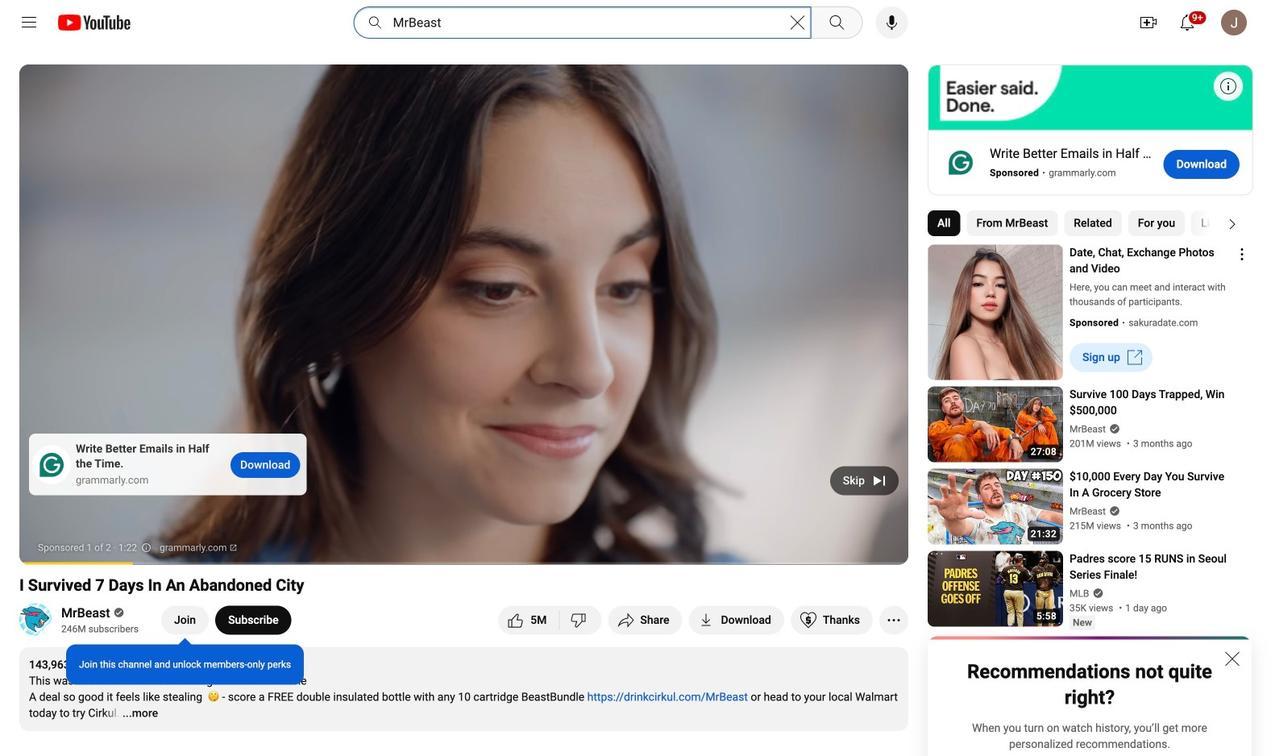 Task type: vqa. For each thing, say whether or not it's contained in the screenshot.
Avatar image
yes



Task type: locate. For each thing, give the bounding box(es) containing it.
avatar image image
[[1221, 10, 1247, 35]]

verified image for $10,000 every day you survive in a grocery store by mrbeast 215,389,698 views 3 months ago 21 minutes element
[[1106, 505, 1120, 517]]

verified image down $10,000 every day you survive in a grocery store by mrbeast 215,389,698 views 3 months ago 21 minutes element
[[1106, 505, 1120, 517]]

None text field
[[1177, 158, 1227, 171], [174, 614, 196, 627], [228, 614, 279, 627], [721, 614, 771, 627], [1177, 158, 1227, 171], [174, 614, 196, 627], [228, 614, 279, 627], [721, 614, 771, 627]]

0 vertical spatial sponsored image
[[990, 166, 1049, 180]]

verified image up new 'icon'
[[1089, 588, 1104, 599]]

sponsored image
[[990, 166, 1049, 180], [1070, 316, 1129, 330]]

tab list
[[928, 204, 1271, 243]]

None search field
[[350, 6, 866, 39]]

1 vertical spatial sponsored image
[[1070, 316, 1129, 330]]

1 horizontal spatial sponsored image
[[1070, 316, 1129, 330]]

verified image for survive 100 days trapped, win $500,000 by mrbeast 201,202,741 views 3 months ago 27 minutes element on the bottom right of page
[[1106, 423, 1120, 434]]

youtube video player element
[[19, 64, 908, 565]]

verified image down survive 100 days trapped, win $500,000 by mrbeast 201,202,741 views 3 months ago 27 minutes element on the bottom right of page
[[1106, 423, 1120, 434]]

1 vertical spatial verified image
[[1106, 505, 1120, 517]]

0 vertical spatial verified image
[[1106, 423, 1120, 434]]

0 horizontal spatial sponsored image
[[990, 166, 1049, 180]]

None text field
[[1083, 351, 1120, 364]]

27 minutes, 8 seconds element
[[1031, 447, 1057, 457]]

verified image
[[1106, 423, 1120, 434], [1106, 505, 1120, 517], [1089, 588, 1104, 599]]



Task type: describe. For each thing, give the bounding box(es) containing it.
2 vertical spatial verified image
[[1089, 588, 1104, 599]]

verified image
[[110, 607, 125, 618]]

246 million subscribers element
[[61, 622, 139, 637]]

autoplay is on image
[[668, 539, 697, 551]]

seek slider slider
[[29, 514, 899, 530]]

new image
[[1070, 615, 1095, 630]]

5 minutes, 58 seconds element
[[1037, 611, 1057, 621]]

$10,000 every day you survive in a grocery store by mrbeast 215,389,698 views 3 months ago 21 minutes element
[[1070, 469, 1233, 501]]

21 minutes, 32 seconds element
[[1031, 529, 1057, 539]]

Search text field
[[393, 12, 788, 33]]

my ad center image
[[141, 536, 152, 559]]

survive 100 days trapped, win $500,000 by mrbeast 201,202,741 views 3 months ago 27 minutes element
[[1070, 386, 1233, 419]]

padres score 15 runs in seoul series finale! by mlb 35,283 views 1 day ago 5 minutes, 58 seconds element
[[1070, 551, 1233, 583]]



